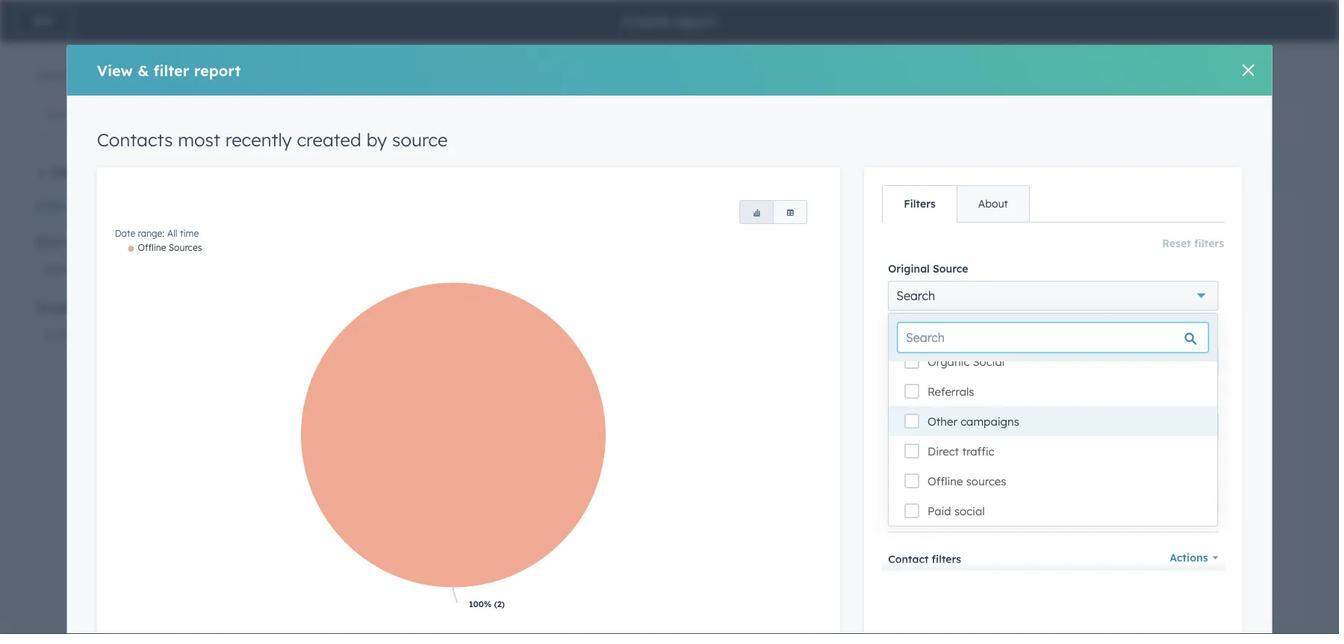 Task type: vqa. For each thing, say whether or not it's contained in the screenshot.


Task type: locate. For each thing, give the bounding box(es) containing it.
0 horizontal spatial websites
[[372, 290, 411, 301]]

data
[[914, 420, 940, 434], [908, 533, 935, 548]]

date
[[115, 228, 135, 239], [289, 325, 310, 337], [889, 328, 913, 341], [824, 343, 844, 355], [889, 393, 913, 406]]

0 horizontal spatial 100% (2)
[[469, 599, 505, 610]]

of right the 1-
[[53, 69, 63, 82]]

1 vertical spatial filters
[[1195, 237, 1225, 250]]

filter right & in the left top of the page
[[154, 61, 189, 80]]

date down property
[[938, 354, 964, 369]]

range:
[[138, 228, 164, 239], [312, 325, 339, 337], [847, 343, 873, 355]]

by inside dialog
[[367, 129, 387, 151]]

interactive chart image
[[115, 242, 822, 623], [289, 339, 738, 582]]

scratch
[[412, 67, 467, 85]]

1 reports from the top
[[313, 67, 367, 85]]

page section element
[[0, 0, 1340, 42]]

0 horizontal spatial range:
[[138, 228, 164, 239]]

from for scratch
[[372, 67, 408, 85]]

2 horizontal spatial report
[[674, 12, 717, 30]]

0 horizontal spatial qualified
[[905, 223, 971, 241]]

create reports from templates
[[259, 158, 486, 177]]

2 vertical spatial created
[[1107, 255, 1150, 270]]

sources down leads at the top of the page
[[946, 255, 989, 270]]

2 horizontal spatial date range: all time
[[824, 343, 908, 355]]

paid social
[[928, 504, 985, 519]]

1 horizontal spatial report
[[369, 114, 404, 129]]

1 vertical spatial source
[[1170, 223, 1219, 241]]

contacts inside dialog
[[97, 129, 173, 151]]

1 horizontal spatial 100%
[[514, 559, 537, 569]]

1 vertical spatial websites
[[907, 307, 945, 319]]

date
[[938, 354, 964, 369], [1188, 533, 1214, 548]]

filter right (1)
[[61, 327, 87, 342]]

create for create reports from templates
[[259, 158, 308, 177]]

contacts for contacts most recently created by source
[[97, 129, 173, 151]]

1 vertical spatial report
[[194, 61, 241, 80]]

1 vertical spatial of
[[992, 255, 1004, 270]]

direct
[[928, 445, 960, 459]]

organic social
[[928, 355, 1005, 369]]

1 horizontal spatial date range: all time
[[289, 325, 373, 337]]

1 vertical spatial qualified
[[1215, 255, 1264, 270]]

2 horizontal spatial range:
[[847, 343, 873, 355]]

created left marketing
[[1107, 255, 1150, 270]]

1 3 from the left
[[45, 69, 50, 82]]

sources right data
[[64, 235, 103, 248]]

0 vertical spatial recently
[[225, 129, 292, 151]]

0 vertical spatial data
[[914, 420, 940, 434]]

direct traffic
[[928, 445, 995, 459]]

list box
[[889, 347, 1218, 526]]

0 vertical spatial most
[[178, 129, 220, 151]]

there
[[844, 533, 875, 548]]

time
[[180, 228, 199, 239], [354, 325, 373, 337], [889, 343, 908, 355], [1022, 533, 1047, 548]]

contacts down leads?
[[834, 307, 873, 319]]

0 horizontal spatial source
[[392, 129, 448, 151]]

1 horizontal spatial filters
[[932, 553, 962, 566]]

1 vertical spatial contacts
[[834, 307, 873, 319]]

0 horizontal spatial the
[[879, 255, 897, 270]]

0 vertical spatial (2)
[[539, 559, 550, 569]]

recently left new
[[225, 129, 292, 151]]

None button
[[740, 200, 774, 224], [774, 200, 808, 224], [740, 200, 774, 224], [774, 200, 808, 224]]

0 horizontal spatial by
[[367, 129, 387, 151]]

2 vertical spatial sources
[[967, 474, 1007, 489]]

1 vertical spatial 100%
[[469, 599, 492, 610]]

1 vertical spatial created
[[1085, 223, 1142, 241]]

all data
[[897, 420, 940, 434]]

sources
[[64, 235, 103, 248], [946, 255, 989, 270], [967, 474, 1007, 489]]

leads?
[[824, 273, 860, 288]]

0 vertical spatial created
[[297, 129, 362, 151]]

original source
[[889, 262, 969, 275]]

list box containing organic social
[[889, 347, 1218, 526]]

sources down traffic on the right bottom
[[967, 474, 1007, 489]]

contacts most recently created by source
[[97, 129, 448, 151]]

0 vertical spatial 100% (2)
[[514, 559, 550, 569]]

0 vertical spatial the
[[879, 255, 897, 270]]

0 vertical spatial of
[[53, 69, 63, 82]]

1 horizontal spatial by
[[1147, 223, 1165, 241]]

social
[[973, 355, 1005, 369]]

filter
[[154, 61, 189, 80], [61, 327, 87, 342]]

group inside contacts most recently created by source dialog
[[740, 200, 808, 224]]

view
[[97, 61, 133, 80]]

group
[[740, 200, 808, 224]]

recently inside the what are the original sources of my most recently created marketing qualified leads?
[[1060, 255, 1104, 270]]

data down "range"
[[914, 420, 940, 434]]

no
[[897, 491, 913, 506]]

0 vertical spatial filters
[[67, 199, 97, 212]]

1 horizontal spatial date
[[1188, 533, 1214, 548]]

1 vertical spatial range:
[[312, 325, 339, 337]]

created up create reports from templates
[[297, 129, 362, 151]]

report
[[674, 12, 717, 30], [194, 61, 241, 80], [369, 114, 404, 129]]

of inside the what are the original sources of my most recently created marketing qualified leads?
[[992, 255, 1004, 270]]

0 vertical spatial filter
[[154, 61, 189, 80]]

0 horizontal spatial filter
[[61, 327, 87, 342]]

1 horizontal spatial range:
[[312, 325, 339, 337]]

0 vertical spatial reports
[[313, 67, 367, 85]]

0 horizontal spatial date range: all time
[[115, 228, 199, 239]]

search button
[[889, 281, 1219, 310]]

actions
[[1170, 551, 1209, 564]]

100%
[[514, 559, 537, 569], [469, 599, 492, 610]]

date up actions
[[1188, 533, 1214, 548]]

0 horizontal spatial (2)
[[494, 599, 505, 610]]

0 vertical spatial date range: all time
[[115, 228, 199, 239]]

1 vertical spatial date
[[1188, 533, 1214, 548]]

1 vertical spatial date range: all time
[[289, 325, 373, 337]]

created inside the what are the original sources of my most recently created marketing qualified leads?
[[1107, 255, 1150, 270]]

reports down custom
[[313, 158, 367, 177]]

1 vertical spatial the
[[1167, 533, 1185, 548]]

1 horizontal spatial qualified
[[1215, 255, 1264, 270]]

1 vertical spatial sources
[[946, 255, 989, 270]]

created inside dialog
[[297, 129, 362, 151]]

2 vertical spatial date range: all time
[[824, 343, 908, 355]]

0 horizontal spatial date
[[938, 354, 964, 369]]

reports for scratch
[[313, 67, 367, 85]]

1 horizontal spatial most
[[1028, 255, 1056, 270]]

try
[[1091, 533, 1107, 548]]

filters link
[[883, 186, 957, 222]]

1 horizontal spatial the
[[1167, 533, 1185, 548]]

qualified down reset filters button
[[1215, 255, 1264, 270]]

the
[[879, 255, 897, 270], [1167, 533, 1185, 548]]

of left the my
[[992, 255, 1004, 270]]

source up marketing
[[1170, 223, 1219, 241]]

qualified inside the what are the original sources of my most recently created marketing qualified leads?
[[1215, 255, 1264, 270]]

clear filters
[[36, 199, 97, 212]]

contact filters
[[889, 553, 962, 566]]

2 vertical spatial recently
[[1060, 255, 1104, 270]]

0 vertical spatial contacts
[[97, 129, 173, 151]]

filters right clear
[[67, 199, 97, 212]]

from down new custom report
[[372, 158, 408, 177]]

0 horizontal spatial 100%
[[469, 599, 492, 610]]

1 horizontal spatial contacts
[[834, 307, 873, 319]]

range: inside contacts most recently created by source dialog
[[138, 228, 164, 239]]

by up create reports from templates
[[367, 129, 387, 151]]

all
[[167, 228, 178, 239], [358, 290, 369, 301], [893, 307, 904, 319], [342, 325, 352, 337], [876, 343, 887, 355], [897, 420, 910, 434]]

qualified down the filters link
[[905, 223, 971, 241]]

select
[[44, 261, 78, 276]]

0 horizontal spatial report
[[194, 61, 241, 80]]

referrals
[[928, 385, 975, 399]]

created left reset
[[1085, 223, 1142, 241]]

reports up custom
[[313, 67, 367, 85]]

are
[[857, 255, 876, 270]]

filters for clear filters
[[67, 199, 97, 212]]

100% (2)
[[514, 559, 550, 569], [469, 599, 505, 610]]

1 from from the top
[[372, 67, 408, 85]]

0 horizontal spatial of
[[53, 69, 63, 82]]

source
[[933, 262, 969, 275]]

0 vertical spatial range:
[[138, 228, 164, 239]]

1 vertical spatial data
[[908, 533, 935, 548]]

tab list containing filters
[[883, 185, 1030, 223]]

reports for templates
[[313, 158, 367, 177]]

in
[[985, 533, 995, 548]]

(1) filter selected button
[[36, 319, 223, 349]]

1 vertical spatial most
[[1028, 255, 1056, 270]]

1 vertical spatial 100% (2)
[[469, 599, 505, 610]]

2 horizontal spatial filters
[[1195, 237, 1225, 250]]

reset filters button
[[1163, 235, 1225, 253]]

range: for 100% (2)
[[312, 325, 339, 337]]

source up create reports from templates
[[392, 129, 448, 151]]

1 vertical spatial from
[[372, 158, 408, 177]]

New custom report checkbox
[[259, 97, 1304, 146]]

0 vertical spatial source
[[392, 129, 448, 151]]

time inside contacts most recently created by source dialog
[[180, 228, 199, 239]]

contacts most recently created by source dialog
[[67, 45, 1273, 634]]

0 horizontal spatial contacts
[[97, 129, 173, 151]]

show
[[953, 533, 982, 548]]

2 vertical spatial filters
[[932, 553, 962, 566]]

0 vertical spatial report
[[674, 12, 717, 30]]

1 vertical spatial (2)
[[494, 599, 505, 610]]

2 vertical spatial range:
[[847, 343, 873, 355]]

0 vertical spatial date
[[938, 354, 964, 369]]

1 vertical spatial all websites
[[893, 307, 945, 319]]

create report
[[623, 12, 717, 30]]

2 from from the top
[[372, 158, 408, 177]]

by up marketing
[[1147, 223, 1165, 241]]

reports
[[313, 67, 367, 85], [313, 158, 367, 177]]

0 horizontal spatial filters
[[67, 199, 97, 212]]

create inside "popup button"
[[897, 354, 934, 369]]

0 vertical spatial by
[[367, 129, 387, 151]]

most
[[178, 129, 220, 151], [1028, 255, 1056, 270]]

filters down to
[[932, 553, 962, 566]]

3
[[45, 69, 50, 82], [66, 69, 72, 82]]

visualization
[[36, 301, 102, 314]]

from left scratch on the top of page
[[372, 67, 408, 85]]

create inside page section element
[[623, 12, 670, 30]]

1 horizontal spatial filter
[[154, 61, 189, 80]]

results
[[75, 69, 107, 82]]

data up contact filters
[[908, 533, 935, 548]]

traffic
[[963, 445, 995, 459]]

1 horizontal spatial of
[[992, 255, 1004, 270]]

recently inside dialog
[[225, 129, 292, 151]]

filter inside (1) filter selected popup button
[[61, 327, 87, 342]]

the right are
[[879, 255, 897, 270]]

1 vertical spatial by
[[1147, 223, 1165, 241]]

frame.
[[1051, 533, 1087, 548]]

0 vertical spatial from
[[372, 67, 408, 85]]

qualified
[[905, 223, 971, 241], [1215, 255, 1264, 270]]

2 reports from the top
[[313, 158, 367, 177]]

0 vertical spatial all websites
[[358, 290, 411, 301]]

filters right reset
[[1195, 237, 1225, 250]]

(2)
[[539, 559, 550, 569], [494, 599, 505, 610]]

filter
[[52, 166, 80, 179]]

1 vertical spatial reports
[[313, 158, 367, 177]]

1 horizontal spatial 100% (2)
[[514, 559, 550, 569]]

None checkbox
[[259, 192, 769, 627], [793, 192, 1304, 627], [259, 192, 769, 627], [793, 192, 1304, 627]]

report inside page section element
[[674, 12, 717, 30]]

original
[[889, 262, 930, 275]]

0 vertical spatial sources
[[64, 235, 103, 248]]

100% (2) inside contacts most recently created by source dialog
[[469, 599, 505, 610]]

all websites
[[358, 290, 411, 301], [893, 307, 945, 319]]

Search search field
[[36, 99, 223, 129]]

1 vertical spatial filter
[[61, 327, 87, 342]]

contact
[[889, 553, 929, 566]]

all inside popup button
[[897, 420, 910, 434]]

recently
[[225, 129, 292, 151], [1020, 223, 1080, 241], [1060, 255, 1104, 270]]

1 horizontal spatial 3
[[66, 69, 72, 82]]

filters
[[67, 199, 97, 212], [1195, 237, 1225, 250], [932, 553, 962, 566]]

recently up 'search' dropdown button
[[1060, 255, 1104, 270]]

0 horizontal spatial most
[[178, 129, 220, 151]]

0 vertical spatial websites
[[372, 290, 411, 301]]

2 vertical spatial report
[[369, 114, 404, 129]]

contacts up the filter templates
[[97, 129, 173, 151]]

interactive chart image inside contacts most recently created by source dialog
[[115, 242, 822, 623]]

what are the original sources of my most recently created marketing qualified leads?
[[824, 255, 1264, 288]]

tab list
[[883, 185, 1030, 223]]

to
[[938, 533, 950, 548]]

recently up the what are the original sources of my most recently created marketing qualified leads?
[[1020, 223, 1080, 241]]

100% inside contacts most recently created by source dialog
[[469, 599, 492, 610]]

by
[[367, 129, 387, 151], [1147, 223, 1165, 241]]

the up actions
[[1167, 533, 1185, 548]]

source
[[392, 129, 448, 151], [1170, 223, 1219, 241]]

2 3 from the left
[[66, 69, 72, 82]]

0 horizontal spatial all websites
[[358, 290, 411, 301]]

websites
[[372, 290, 411, 301], [907, 307, 945, 319]]

1-
[[36, 69, 45, 82]]

0 horizontal spatial 3
[[45, 69, 50, 82]]

source inside dialog
[[392, 129, 448, 151]]



Task type: describe. For each thing, give the bounding box(es) containing it.
filters for reset filters
[[1195, 237, 1225, 250]]

tab list inside contacts most recently created by source dialog
[[883, 185, 1030, 223]]

1 horizontal spatial (2)
[[539, 559, 550, 569]]

(1)
[[44, 327, 58, 342]]

&
[[138, 61, 149, 80]]

create reports from scratch
[[259, 67, 467, 85]]

create date
[[897, 354, 964, 369]]

filters
[[904, 197, 936, 210]]

exit
[[34, 14, 53, 27]]

organic
[[928, 355, 970, 369]]

select button
[[36, 254, 223, 284]]

1-3 of 3 results
[[36, 69, 107, 82]]

marketing
[[1154, 255, 1211, 270]]

create date button
[[889, 346, 1219, 376]]

exit link
[[15, 6, 72, 36]]

data sources
[[36, 235, 103, 248]]

paid
[[928, 504, 952, 519]]

date range: all time for there
[[824, 343, 908, 355]]

social
[[955, 504, 985, 519]]

most inside the what are the original sources of my most recently created marketing qualified leads?
[[1028, 255, 1056, 270]]

no
[[891, 533, 905, 548]]

about link
[[957, 186, 1029, 222]]

1 vertical spatial recently
[[1020, 223, 1080, 241]]

other
[[928, 415, 958, 429]]

offline
[[928, 474, 963, 489]]

create for create date
[[897, 354, 934, 369]]

Search search field
[[898, 323, 1209, 353]]

sources for data
[[64, 235, 103, 248]]

1 horizontal spatial templates
[[412, 158, 486, 177]]

0 horizontal spatial templates
[[83, 166, 135, 179]]

most inside dialog
[[178, 129, 220, 151]]

1 horizontal spatial all websites
[[893, 307, 945, 319]]

search
[[897, 288, 936, 303]]

sources inside the what are the original sources of my most recently created marketing qualified leads?
[[946, 255, 989, 270]]

contacts for contacts
[[834, 307, 873, 319]]

close image
[[1243, 64, 1255, 76]]

date range
[[889, 393, 947, 406]]

range
[[916, 393, 947, 406]]

filter inside contacts most recently created by source dialog
[[154, 61, 189, 80]]

1 horizontal spatial websites
[[907, 307, 945, 319]]

offline sources
[[928, 474, 1007, 489]]

my
[[1007, 255, 1025, 270]]

leads
[[976, 223, 1016, 241]]

no comparison
[[897, 491, 984, 506]]

clear filters button
[[36, 197, 97, 215]]

data
[[36, 235, 61, 248]]

no comparison button
[[889, 484, 1219, 514]]

marketing
[[824, 223, 900, 241]]

from for templates
[[372, 158, 408, 177]]

new
[[296, 114, 321, 129]]

date property
[[889, 328, 962, 341]]

reset
[[1163, 237, 1192, 250]]

about
[[979, 197, 1009, 210]]

create for create report
[[623, 12, 670, 30]]

filter templates
[[52, 166, 135, 179]]

marketing qualified leads recently created by source
[[824, 223, 1219, 241]]

compared
[[889, 465, 943, 478]]

this
[[999, 533, 1019, 548]]

the inside the what are the original sources of my most recently created marketing qualified leads?
[[879, 255, 897, 270]]

sources for offline
[[967, 474, 1007, 489]]

1 horizontal spatial source
[[1170, 223, 1219, 241]]

(1) filter selected
[[44, 327, 137, 342]]

range: for there is no data to show in this time frame. try changing the date range.
[[847, 343, 873, 355]]

range.
[[1217, 533, 1253, 548]]

report inside new custom report option
[[369, 114, 404, 129]]

0 vertical spatial 100%
[[514, 559, 537, 569]]

report inside contacts most recently created by source dialog
[[194, 61, 241, 80]]

selected
[[91, 327, 137, 342]]

campaigns
[[961, 415, 1020, 429]]

comparison
[[917, 491, 984, 506]]

create for create reports from scratch
[[259, 67, 308, 85]]

reset filters
[[1163, 237, 1225, 250]]

0 vertical spatial qualified
[[905, 223, 971, 241]]

changing
[[1111, 533, 1163, 548]]

is
[[879, 533, 888, 548]]

other campaigns
[[928, 415, 1020, 429]]

toggle series visibility region
[[128, 242, 202, 253]]

clear
[[36, 199, 63, 212]]

view & filter report
[[97, 61, 241, 80]]

date range: all time inside contacts most recently created by source dialog
[[115, 228, 199, 239]]

(2) inside contacts most recently created by source dialog
[[494, 599, 505, 610]]

actions button
[[1170, 547, 1219, 568]]

to
[[946, 465, 957, 478]]

new custom report
[[296, 114, 404, 129]]

data inside popup button
[[914, 420, 940, 434]]

all data button
[[889, 412, 1219, 442]]

property
[[916, 328, 962, 341]]

what
[[824, 255, 854, 270]]

compared to
[[889, 465, 957, 478]]

date inside "popup button"
[[938, 354, 964, 369]]

there is no data to show in this time frame. try changing the date range.
[[844, 533, 1253, 548]]

date range: all time for 100%
[[289, 325, 373, 337]]

filters for contact filters
[[932, 553, 962, 566]]

original
[[900, 255, 943, 270]]

custom
[[324, 114, 366, 129]]



